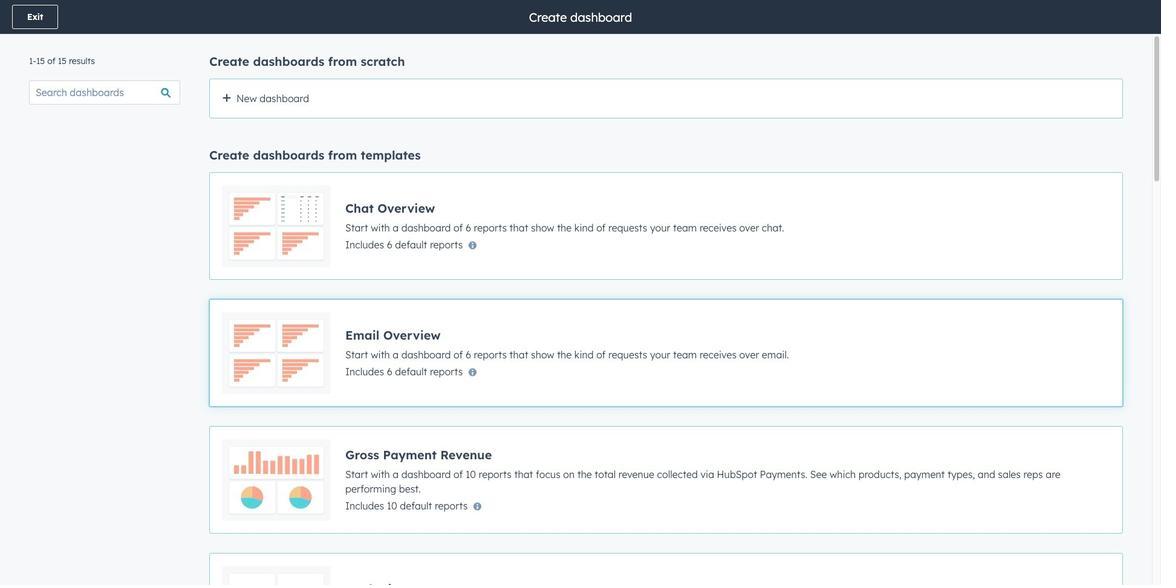 Task type: vqa. For each thing, say whether or not it's contained in the screenshot.
CHAT OVERVIEW image
yes



Task type: locate. For each thing, give the bounding box(es) containing it.
None checkbox
[[209, 172, 1123, 280]]

None checkbox
[[209, 79, 1123, 119], [209, 299, 1123, 407], [209, 426, 1123, 534], [209, 553, 1123, 585], [209, 79, 1123, 119]]

email overview image
[[222, 312, 331, 394]]

page section element
[[0, 0, 1161, 34]]

marketing image
[[222, 566, 331, 585]]

Search search field
[[29, 80, 180, 105]]

chat overview image
[[222, 185, 331, 267]]

none checkbox email overview
[[209, 299, 1123, 407]]



Task type: describe. For each thing, give the bounding box(es) containing it.
gross payment revenue image
[[222, 439, 331, 521]]

none checkbox gross payment revenue
[[209, 426, 1123, 534]]

none checkbox marketing
[[209, 553, 1123, 585]]



